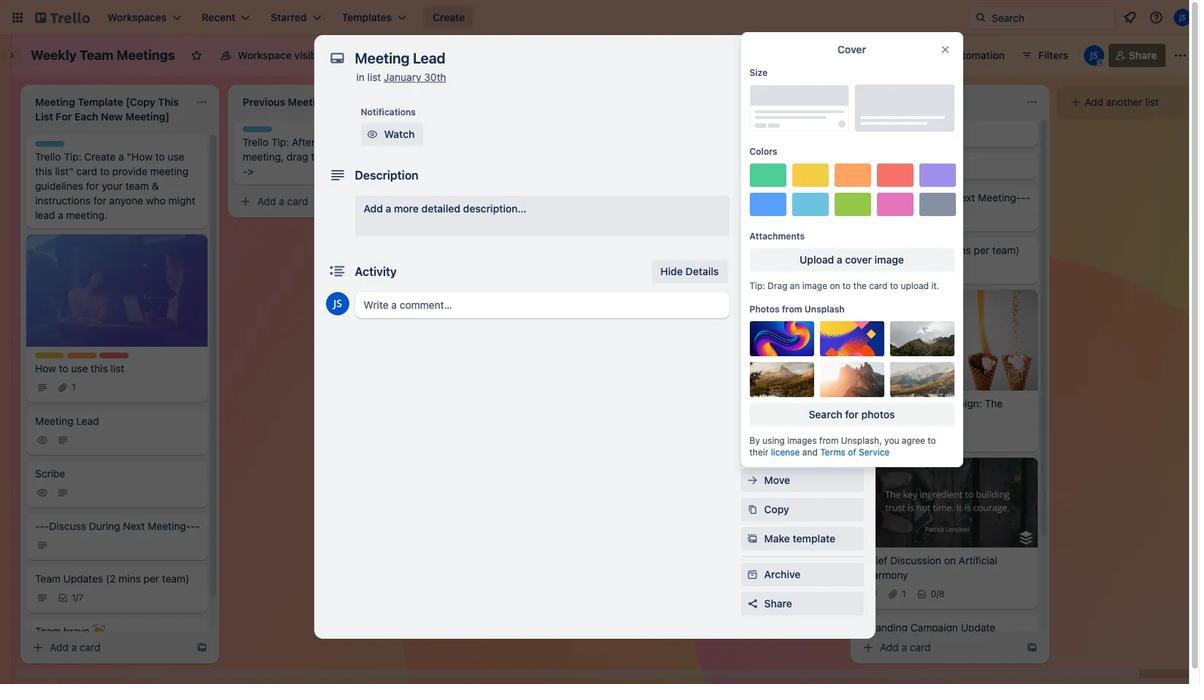 Task type: locate. For each thing, give the bounding box(es) containing it.
sm image inside checklist link
[[745, 180, 760, 194]]

in list january 30th
[[356, 71, 446, 83]]

photos
[[750, 304, 780, 315]]

update right campaign
[[961, 622, 996, 634]]

trello for trello tip: after you finish a meeting, drag the meeting list here. ->
[[243, 136, 269, 148]]

add another list
[[1085, 96, 1159, 108]]

template
[[793, 533, 836, 545]]

team updates (2 mins per team) up it. on the right of the page
[[866, 244, 1020, 257]]

tip: left drag
[[750, 281, 765, 292]]

0 horizontal spatial tip:
[[64, 151, 82, 163]]

0 horizontal spatial on
[[830, 281, 840, 292]]

photos from unsplash
[[750, 304, 845, 315]]

2 vertical spatial 1
[[902, 589, 906, 600]]

2 horizontal spatial ups
[[898, 49, 917, 61]]

automation inside button
[[949, 49, 1005, 61]]

1 horizontal spatial scribe link
[[857, 153, 1038, 179]]

1 vertical spatial create from template… image
[[196, 643, 208, 654]]

updates up upload
[[894, 244, 934, 257]]

you right after
[[318, 136, 335, 148]]

trello up list"
[[35, 151, 61, 163]]

2 horizontal spatial team)
[[992, 244, 1020, 257]]

2 vertical spatial tip:
[[750, 281, 765, 292]]

0 vertical spatial use
[[168, 151, 184, 163]]

use right "how"
[[71, 362, 88, 375]]

1 horizontal spatial update
[[778, 329, 813, 341]]

notifications
[[361, 107, 416, 118]]

1 horizontal spatial 6/6
[[902, 264, 916, 275]]

archive
[[764, 569, 801, 581]]

web
[[658, 329, 679, 341]]

sm image
[[1069, 95, 1083, 110], [365, 127, 380, 142], [745, 151, 760, 165], [238, 194, 253, 209], [866, 210, 880, 224], [658, 262, 673, 277], [678, 262, 693, 277], [866, 262, 880, 277], [56, 381, 70, 395], [886, 431, 901, 445], [56, 433, 70, 448], [35, 486, 50, 500], [745, 532, 760, 547], [35, 538, 50, 553], [745, 568, 760, 583], [886, 587, 901, 602], [915, 587, 930, 602], [35, 591, 50, 606], [31, 641, 45, 656], [861, 641, 876, 656]]

1 vertical spatial 1
[[902, 432, 906, 443]]

create up your
[[84, 151, 116, 163]]

0 horizontal spatial meeting lead link
[[26, 408, 208, 455]]

0 vertical spatial image
[[875, 254, 904, 266]]

January 16th text field
[[857, 91, 1018, 114]]

team right the weekly
[[80, 48, 114, 63]]

add a card down the drag
[[257, 195, 308, 208]]

0 horizontal spatial the
[[311, 151, 326, 163]]

create from template… image
[[404, 196, 415, 208], [196, 643, 208, 654]]

list right "how"
[[111, 362, 124, 375]]

add a card link down 👏
[[26, 638, 190, 659]]

0 vertical spatial create from template… image
[[819, 465, 830, 477]]

the
[[311, 151, 326, 163], [854, 281, 867, 292]]

tip: up list"
[[64, 151, 82, 163]]

upload a cover image button
[[750, 249, 954, 272]]

from up the license and terms of service
[[820, 436, 839, 447]]

move
[[764, 474, 790, 487]]

1 horizontal spatial power-
[[786, 356, 821, 368]]

0 vertical spatial share
[[1129, 49, 1157, 61]]

0 vertical spatial trello
[[243, 136, 269, 148]]

add a card link for trello tip: after you finish a meeting, drag the meeting list here. ->
[[234, 192, 398, 212]]

a down bravo
[[71, 642, 77, 654]]

(2 up it. on the right of the page
[[936, 244, 946, 257]]

next
[[538, 192, 560, 204], [746, 192, 768, 204], [953, 192, 975, 204], [123, 520, 145, 533]]

list inside trello tip: after you finish a meeting, drag the meeting list here. ->
[[370, 151, 384, 163]]

hide details
[[661, 265, 719, 278]]

team updates (2 mins per team) up details
[[658, 244, 812, 257]]

2 vertical spatial for
[[845, 409, 859, 421]]

6/6 right hide
[[694, 264, 708, 275]]

trello
[[243, 136, 269, 148], [35, 151, 61, 163]]

2 horizontal spatial team updates (2 mins per team)
[[866, 244, 1020, 257]]

1 horizontal spatial the
[[854, 281, 867, 292]]

sm image inside members link
[[745, 121, 760, 136]]

>
[[247, 165, 254, 178]]

1 vertical spatial tip:
[[64, 151, 82, 163]]

1 vertical spatial jacob simon (jacobsimon16) image
[[1084, 45, 1104, 66]]

add power-ups link
[[741, 351, 864, 374]]

to right "how
[[155, 151, 165, 163]]

add a card down branding
[[880, 642, 931, 654]]

image inside button
[[875, 254, 904, 266]]

sm image inside make template link
[[745, 532, 760, 547]]

2 6/6 from the left
[[902, 264, 916, 275]]

team updates (2 mins per team) for campaign
[[866, 244, 1020, 257]]

use right "how
[[168, 151, 184, 163]]

0 horizontal spatial you
[[318, 136, 335, 148]]

1 horizontal spatial team updates (2 mins per team)
[[658, 244, 812, 257]]

1/7
[[72, 593, 83, 603]]

meeting down finish
[[329, 151, 367, 163]]

(2
[[729, 244, 739, 257], [936, 244, 946, 257], [106, 573, 116, 585]]

(2 for post-
[[729, 244, 739, 257]]

add inside 'link'
[[1085, 96, 1104, 108]]

ups up search
[[821, 356, 840, 368]]

this left list"
[[35, 165, 52, 178]]

team updates (2 mins per team) up the 1/7
[[35, 573, 189, 585]]

agree
[[902, 436, 925, 447]]

card down the drag
[[287, 195, 308, 208]]

web summit conference update link
[[649, 322, 836, 349]]

an
[[790, 281, 800, 292]]

instructions
[[35, 194, 91, 207]]

training
[[585, 297, 623, 309]]

tip: inside trello tip: create a "how to use this list" card to provide meeting guidelines for your team & instructions for anyone who might lead a meeting.
[[64, 151, 82, 163]]

1 vertical spatial scribe link
[[26, 461, 208, 508]]

team) for branding campaign update
[[992, 244, 1020, 257]]

conference
[[721, 329, 775, 341]]

0 horizontal spatial power-ups
[[741, 335, 788, 346]]

1 horizontal spatial add a card link
[[234, 192, 398, 212]]

1 horizontal spatial from
[[820, 436, 839, 447]]

webinar post-mortem link
[[649, 355, 836, 401]]

a left cover
[[837, 254, 843, 266]]

---discuss during next meeting--- link
[[442, 185, 629, 232], [649, 185, 836, 232], [857, 185, 1038, 232], [26, 514, 208, 560]]

the down after
[[311, 151, 326, 163]]

how
[[35, 362, 56, 375]]

influence
[[496, 297, 539, 309]]

1 down how to use this list
[[72, 382, 76, 393]]

share for the left the share button
[[764, 598, 792, 610]]

upload a cover image
[[800, 254, 904, 266]]

6/6
[[694, 264, 708, 275], [902, 264, 916, 275]]

0 horizontal spatial create from template… image
[[196, 643, 208, 654]]

1 horizontal spatial per
[[766, 244, 782, 257]]

by using images from unsplash, you agree to their
[[750, 436, 936, 458]]

add button
[[764, 416, 818, 428]]

1 horizontal spatial share button
[[1109, 44, 1166, 67]]

per for webinar post-mortem
[[766, 244, 782, 257]]

to left upload
[[890, 281, 898, 292]]

a down meeting,
[[279, 195, 284, 208]]

your
[[102, 180, 123, 192]]

for
[[86, 180, 99, 192], [93, 194, 106, 207], [845, 409, 859, 421]]

meeting-
[[563, 192, 606, 204], [771, 192, 814, 204], [978, 192, 1021, 204], [148, 520, 191, 533]]

ups up add power-ups
[[771, 335, 788, 346]]

share left show menu image
[[1129, 49, 1157, 61]]

attachment
[[764, 239, 821, 251]]

2 horizontal spatial jacob simon (jacobsimon16) image
[[1174, 9, 1192, 26]]

card right list"
[[76, 165, 97, 178]]

0 horizontal spatial meeting
[[150, 165, 189, 178]]

board
[[362, 49, 390, 61]]

trello inside trello tip: after you finish a meeting, drag the meeting list here. ->
[[243, 136, 269, 148]]

to right "how"
[[59, 362, 68, 375]]

0 horizontal spatial (2
[[106, 573, 116, 585]]

1 horizontal spatial meeting
[[866, 127, 904, 140]]

image right cover
[[875, 254, 904, 266]]

2 horizontal spatial mins
[[949, 244, 971, 257]]

scribe
[[866, 159, 896, 172], [35, 468, 65, 480]]

updates up the 1/7
[[63, 573, 103, 585]]

1 horizontal spatial meeting lead
[[866, 127, 930, 140]]

share button down 'archive' link
[[741, 593, 864, 616]]

0 horizontal spatial 6/6
[[694, 264, 708, 275]]

on up fields
[[830, 281, 840, 292]]

tip: inside trello tip: after you finish a meeting, drag the meeting list here. ->
[[271, 136, 289, 148]]

None text field
[[348, 45, 830, 72]]

you inside trello tip: after you finish a meeting, drag the meeting list here. ->
[[318, 136, 335, 148]]

after
[[292, 136, 315, 148]]

add down team bravo 👏
[[50, 642, 69, 654]]

for left your
[[86, 180, 99, 192]]

add a card down bravo
[[50, 642, 101, 654]]

1 horizontal spatial power-ups
[[864, 49, 917, 61]]

updates up details
[[686, 244, 726, 257]]

the down cover
[[854, 281, 867, 292]]

share button down "0 notifications" image
[[1109, 44, 1166, 67]]

trello inside trello tip: create a "how to use this list" card to provide meeting guidelines for your team & instructions for anyone who might lead a meeting.
[[35, 151, 61, 163]]

lead down how to use this list
[[76, 415, 99, 427]]

more
[[394, 202, 419, 215]]

team up team bravo 👏
[[35, 573, 61, 585]]

1 horizontal spatial updates
[[686, 244, 726, 257]]

license and terms of service
[[771, 447, 890, 458]]

ups up the january 16th 'text box'
[[898, 49, 917, 61]]

you up service
[[885, 436, 900, 447]]

0 horizontal spatial add a card
[[50, 642, 101, 654]]

image for an
[[803, 281, 828, 292]]

upload
[[800, 254, 834, 266]]

0 horizontal spatial meeting
[[35, 415, 73, 427]]

for left photos
[[845, 409, 859, 421]]

0 horizontal spatial scribe link
[[26, 461, 208, 508]]

a inside button
[[837, 254, 843, 266]]

sm image inside the copy link
[[745, 503, 760, 518]]

sm image inside watch button
[[365, 127, 380, 142]]

1 vertical spatial power-ups
[[741, 335, 788, 346]]

lead down the january 16th 'text box'
[[907, 127, 930, 140]]

discuss
[[464, 192, 501, 204], [672, 192, 709, 204], [880, 192, 917, 204], [49, 520, 86, 533]]

share for topmost the share button
[[1129, 49, 1157, 61]]

2 vertical spatial ups
[[821, 356, 840, 368]]

meeting lead down how to use this list
[[35, 415, 99, 427]]

1 down work
[[902, 432, 906, 443]]

0 vertical spatial ups
[[898, 49, 917, 61]]

2 horizontal spatial update
[[961, 622, 996, 634]]

sm image
[[745, 121, 760, 136], [745, 180, 760, 194], [450, 210, 465, 224], [886, 262, 901, 277], [745, 268, 760, 282], [35, 381, 50, 395], [866, 431, 880, 445], [35, 433, 50, 448], [745, 474, 760, 488], [56, 486, 70, 500], [745, 503, 760, 518], [866, 587, 880, 602], [56, 591, 70, 606]]

webinar
[[658, 361, 697, 374]]

January 23rd text field
[[649, 91, 810, 114]]

update
[[674, 297, 708, 309], [778, 329, 813, 341], [961, 622, 996, 634]]

artificial
[[959, 554, 998, 567]]

"how
[[127, 151, 153, 163]]

trello tip: after you finish a meeting, drag the meeting list here. -> link
[[234, 121, 421, 185]]

0 horizontal spatial add a card link
[[26, 638, 190, 659]]

you
[[318, 136, 335, 148], [885, 436, 900, 447]]

meeting.
[[66, 209, 107, 221]]

1 vertical spatial meeting
[[150, 165, 189, 178]]

using
[[763, 436, 785, 447]]

0 horizontal spatial cover
[[764, 268, 793, 281]]

list up description
[[370, 151, 384, 163]]

during
[[504, 192, 535, 204], [712, 192, 743, 204], [919, 192, 951, 204], [89, 520, 120, 533]]

a
[[366, 136, 372, 148], [118, 151, 124, 163], [279, 195, 284, 208], [386, 202, 391, 215], [58, 209, 63, 221], [837, 254, 843, 266], [71, 642, 77, 654], [902, 642, 907, 654]]

add down meeting,
[[257, 195, 276, 208]]

1 horizontal spatial create
[[433, 11, 465, 23]]

pr update
[[658, 297, 708, 309]]

sm image inside labels link
[[745, 151, 760, 165]]

create up 30th
[[433, 11, 465, 23]]

from down an
[[782, 304, 802, 315]]

1 vertical spatial automation
[[741, 393, 791, 404]]

share down archive
[[764, 598, 792, 610]]

license link
[[771, 447, 800, 458]]

1 6/6 from the left
[[694, 264, 708, 275]]

meeting down the january 16th 'text box'
[[866, 127, 904, 140]]

list inside 'link'
[[1146, 96, 1159, 108]]

0 horizontal spatial create
[[84, 151, 116, 163]]

per
[[766, 244, 782, 257], [974, 244, 990, 257], [144, 573, 159, 585]]

on left artificial
[[944, 554, 956, 567]]

team
[[80, 48, 114, 63], [658, 244, 683, 257], [866, 244, 891, 257], [35, 573, 61, 585], [35, 625, 61, 638]]

activity
[[355, 265, 397, 279]]

power- inside button
[[864, 49, 898, 61]]

list right 'in'
[[367, 71, 381, 83]]

star or unstar board image
[[191, 50, 203, 61]]

tip: up meeting,
[[271, 136, 289, 148]]

0 horizontal spatial automation
[[741, 393, 791, 404]]

1 horizontal spatial scribe
[[866, 159, 896, 172]]

updates for post-
[[686, 244, 726, 257]]

description
[[355, 169, 419, 182]]

6/6 for post-
[[694, 264, 708, 275]]

to right "agree" at the bottom
[[928, 436, 936, 447]]

create from template… image
[[819, 465, 830, 477], [1026, 643, 1038, 654]]

0 vertical spatial you
[[318, 136, 335, 148]]

lead
[[35, 209, 55, 221]]

1 horizontal spatial you
[[885, 436, 900, 447]]

0/8
[[931, 589, 945, 600]]

meeting down "how"
[[35, 415, 73, 427]]

meeting lead down the january 16th 'text box'
[[866, 127, 930, 140]]

ups inside power-ups button
[[898, 49, 917, 61]]

trello tip: after you finish a meeting, drag the meeting list here. ->
[[243, 136, 411, 178]]

add a card link down campaign
[[857, 638, 1021, 659]]

a right finish
[[366, 136, 372, 148]]

0 vertical spatial power-ups
[[864, 49, 917, 61]]

add inside button
[[764, 416, 784, 428]]

tip: for after
[[271, 136, 289, 148]]

1 horizontal spatial automation
[[949, 49, 1005, 61]]

jacob simon (jacobsimon16) image
[[1174, 9, 1192, 26], [1084, 45, 1104, 66], [326, 292, 349, 316]]

image up fields
[[803, 281, 828, 292]]

list right 'another' on the right
[[1146, 96, 1159, 108]]

0 horizontal spatial lead
[[76, 415, 99, 427]]

1 horizontal spatial team)
[[785, 244, 812, 257]]

automation up add button
[[741, 393, 791, 404]]

add a card link down trello tip: after you finish a meeting, drag the meeting list here. ->
[[234, 192, 398, 212]]

you inside by using images from unsplash, you agree to their
[[885, 436, 900, 447]]

updates for campaign
[[894, 244, 934, 257]]

create inside trello tip: create a "how to use this list" card to provide meeting guidelines for your team & instructions for anyone who might lead a meeting.
[[84, 151, 116, 163]]

details
[[686, 265, 719, 278]]

2 vertical spatial jacob simon (jacobsimon16) image
[[326, 292, 349, 316]]

1 vertical spatial from
[[820, 436, 839, 447]]

1 horizontal spatial image
[[875, 254, 904, 266]]

remote work campaign: the scoop
[[866, 398, 1003, 425]]

0 notifications image
[[1121, 9, 1139, 26]]

meeting up &
[[150, 165, 189, 178]]

image
[[875, 254, 904, 266], [803, 281, 828, 292]]

card down cover
[[869, 281, 888, 292]]

1 vertical spatial this
[[91, 362, 108, 375]]

1 vertical spatial meeting lead link
[[26, 408, 208, 455]]

1 vertical spatial ups
[[771, 335, 788, 346]]

actions
[[741, 453, 773, 464]]

add a card link for trello tip: create a "how to use this list" card to provide meeting guidelines for your team & instructions for anyone who might lead a meeting.
[[26, 638, 190, 659]]

0 vertical spatial jacob simon (jacobsimon16) image
[[1174, 9, 1192, 26]]

1 vertical spatial image
[[803, 281, 828, 292]]

cover link
[[741, 263, 864, 287]]

images
[[787, 436, 817, 447]]

2 horizontal spatial (2
[[936, 244, 946, 257]]

power-ups down photos
[[741, 335, 788, 346]]

this right "how"
[[91, 362, 108, 375]]

for down your
[[93, 194, 106, 207]]

trello tip: create a "how to use this list" card to provide meeting guidelines for your team & instructions for anyone who might lead a meeting.
[[35, 151, 195, 221]]

power-ups up the january 16th 'text box'
[[864, 49, 917, 61]]

power-ups inside button
[[864, 49, 917, 61]]

(2 up the pr update link
[[729, 244, 739, 257]]

provide
[[112, 165, 148, 178]]

1 horizontal spatial trello
[[243, 136, 269, 148]]

search
[[809, 409, 843, 421]]

0 horizontal spatial jacob simon (jacobsimon16) image
[[326, 292, 349, 316]]

a inside trello tip: after you finish a meeting, drag the meeting list here. ->
[[366, 136, 372, 148]]

1 horizontal spatial share
[[1129, 49, 1157, 61]]

list
[[367, 71, 381, 83], [1146, 96, 1159, 108], [370, 151, 384, 163], [111, 362, 124, 375]]

Meeting Template [Copy This List For Each New Meeting] text field
[[26, 91, 187, 129]]

meeting
[[866, 127, 904, 140], [35, 415, 73, 427]]

1 horizontal spatial mins
[[741, 244, 764, 257]]

0 vertical spatial lead
[[907, 127, 930, 140]]

1 vertical spatial create
[[84, 151, 116, 163]]

meeting inside trello tip: create a "how to use this list" card to provide meeting guidelines for your team & instructions for anyone who might lead a meeting.
[[150, 165, 189, 178]]

add left 'another' on the right
[[1085, 96, 1104, 108]]

1 down 'harmony'
[[902, 589, 906, 600]]

update down "photos from unsplash"
[[778, 329, 813, 341]]

automation down search image on the right of the page
[[949, 49, 1005, 61]]

6/6 up upload
[[902, 264, 916, 275]]

add up using
[[764, 416, 784, 428]]

1 horizontal spatial on
[[944, 554, 956, 567]]

sm image inside add another list 'link'
[[1069, 95, 1083, 110]]

customize views image
[[407, 48, 421, 63]]

0 vertical spatial 1
[[72, 382, 76, 393]]

team) for webinar post-mortem
[[785, 244, 812, 257]]

2 horizontal spatial add a card
[[880, 642, 931, 654]]

0 horizontal spatial power-
[[741, 335, 771, 346]]

trello up meeting,
[[243, 136, 269, 148]]

1 horizontal spatial (2
[[729, 244, 739, 257]]

0 vertical spatial power-
[[864, 49, 898, 61]]

0 vertical spatial create
[[433, 11, 465, 23]]



Task type: vqa. For each thing, say whether or not it's contained in the screenshot.
Service
yes



Task type: describe. For each thing, give the bounding box(es) containing it.
to up your
[[100, 165, 110, 178]]

1 vertical spatial the
[[854, 281, 867, 292]]

create inside button
[[433, 11, 465, 23]]

0 horizontal spatial team)
[[162, 573, 189, 585]]

trello tip: create a "how to use this list" card to provide meeting guidelines for your team & instructions for anyone who might lead a meeting. link
[[26, 135, 208, 229]]

workspace
[[238, 49, 292, 61]]

0 vertical spatial from
[[782, 304, 802, 315]]

2 horizontal spatial add a card link
[[857, 638, 1021, 659]]

finish
[[338, 136, 363, 148]]

add left more
[[364, 202, 383, 215]]

0 vertical spatial on
[[830, 281, 840, 292]]

watch
[[384, 128, 415, 140]]

a left more
[[386, 202, 391, 215]]

1 vertical spatial for
[[93, 194, 106, 207]]

add down branding
[[880, 642, 899, 654]]

strategic
[[450, 297, 493, 309]]

0 horizontal spatial create from template… image
[[819, 465, 830, 477]]

add a card for trello tip: create a "how to use this list" card to provide meeting guidelines for your team & instructions for anyone who might lead a meeting.
[[50, 642, 101, 654]]

1 vertical spatial meeting lead
[[35, 415, 99, 427]]

campaign
[[911, 622, 958, 634]]

create from template… image for trello tip: create a "how to use this list" card to provide meeting guidelines for your team & instructions for anyone who might lead a meeting.
[[196, 643, 208, 654]]

mortem
[[725, 361, 762, 374]]

card up 'members'
[[771, 101, 791, 112]]

use inside trello tip: create a "how to use this list" card to provide meeting guidelines for your team & instructions for anyone who might lead a meeting.
[[168, 151, 184, 163]]

unsplash
[[805, 304, 845, 315]]

here.
[[387, 151, 411, 163]]

0 horizontal spatial mins
[[119, 573, 141, 585]]

weekly team meetings
[[31, 48, 175, 63]]

to up 'members'
[[760, 101, 769, 112]]

add button button
[[741, 411, 864, 434]]

meeting inside trello tip: after you finish a meeting, drag the meeting list here. ->
[[329, 151, 367, 163]]

attachments
[[750, 231, 805, 242]]

size
[[750, 67, 768, 78]]

brief discussion on artificial harmony
[[866, 554, 998, 582]]

team bravo 👏 link
[[26, 619, 208, 666]]

make
[[764, 533, 790, 545]]

a down instructions
[[58, 209, 63, 221]]

add down size
[[741, 101, 758, 112]]

tip: for create
[[64, 151, 82, 163]]

board link
[[337, 44, 399, 67]]

make template link
[[741, 528, 864, 551]]

January 30th text field
[[442, 91, 602, 114]]

team inside the board name text box
[[80, 48, 114, 63]]

card inside trello tip: create a "how to use this list" card to provide meeting guidelines for your team & instructions for anyone who might lead a meeting.
[[76, 165, 97, 178]]

team up tip: drag an image on to the card to upload it.
[[866, 244, 891, 257]]

colors
[[750, 146, 778, 157]]

the
[[985, 398, 1003, 410]]

branding
[[866, 622, 908, 634]]

branding campaign update
[[866, 622, 996, 634]]

6/6 for campaign
[[902, 264, 916, 275]]

members link
[[741, 117, 864, 140]]

takeaways
[[492, 311, 542, 324]]

workspace visible
[[238, 49, 325, 61]]

1 for remote
[[902, 432, 906, 443]]

image for cover
[[875, 254, 904, 266]]

team bravo 👏
[[35, 625, 106, 638]]

0 vertical spatial cover
[[838, 43, 866, 56]]

work
[[904, 398, 929, 410]]

another
[[1106, 96, 1143, 108]]

this inside trello tip: create a "how to use this list" card to provide meeting guidelines for your team & instructions for anyone who might lead a meeting.
[[35, 165, 52, 178]]

and
[[803, 447, 818, 458]]

Write a comment text field
[[355, 292, 729, 319]]

bravo
[[63, 625, 90, 638]]

meeting,
[[243, 151, 284, 163]]

sm image inside cover link
[[745, 268, 760, 282]]

0 vertical spatial update
[[674, 297, 708, 309]]

ups inside add power-ups link
[[821, 356, 840, 368]]

1 for brief
[[902, 589, 906, 600]]

Board name text field
[[23, 44, 182, 67]]

&
[[152, 180, 159, 192]]

attachment button
[[741, 234, 864, 257]]

list"
[[55, 165, 74, 178]]

add a more detailed description… link
[[355, 196, 729, 237]]

add a card for trello tip: after you finish a meeting, drag the meeting list here. ->
[[257, 195, 308, 208]]

mins for update
[[949, 244, 971, 257]]

summit
[[682, 329, 718, 341]]

add right mortem at the bottom
[[764, 356, 784, 368]]

team up hide
[[658, 244, 683, 257]]

filters button
[[1017, 44, 1073, 67]]

2 horizontal spatial tip:
[[750, 281, 765, 292]]

create button
[[424, 6, 474, 29]]

campaign:
[[932, 398, 982, 410]]

search image
[[975, 12, 987, 23]]

0 horizontal spatial ups
[[771, 335, 788, 346]]

primary element
[[0, 0, 1200, 35]]

1 horizontal spatial lead
[[907, 127, 930, 140]]

sm image inside move 'link'
[[745, 474, 760, 488]]

0 vertical spatial meeting lead
[[866, 127, 930, 140]]

Search field
[[987, 7, 1115, 29]]

work:
[[555, 297, 582, 309]]

anyone
[[109, 194, 143, 207]]

the inside trello tip: after you finish a meeting, drag the meeting list here. ->
[[311, 151, 326, 163]]

0 horizontal spatial team updates (2 mins per team)
[[35, 573, 189, 585]]

1 horizontal spatial jacob simon (jacobsimon16) image
[[1084, 45, 1104, 66]]

custom fields button
[[741, 297, 864, 311]]

power-ups button
[[834, 44, 926, 67]]

1 vertical spatial power-
[[741, 335, 771, 346]]

1 vertical spatial meeting
[[35, 415, 73, 427]]

make template
[[764, 533, 836, 545]]

show menu image
[[1173, 48, 1188, 63]]

1 vertical spatial scribe
[[35, 468, 65, 480]]

add to card
[[741, 101, 791, 112]]

0 horizontal spatial share button
[[741, 593, 864, 616]]

harmony
[[866, 569, 908, 582]]

hide details link
[[652, 260, 728, 284]]

card down branding campaign update
[[910, 642, 931, 654]]

tip: drag an image on to the card to upload it.
[[750, 281, 939, 292]]

post-
[[699, 361, 725, 374]]

labels
[[764, 151, 796, 164]]

create from template… image for trello tip: after you finish a meeting, drag the meeting list here. ->
[[404, 196, 415, 208]]

on inside brief discussion on artificial harmony
[[944, 554, 956, 567]]

Previous Meetings ---> text field
[[234, 91, 395, 114]]

pr
[[658, 297, 671, 309]]

sm image inside 'archive' link
[[745, 568, 760, 583]]

1 vertical spatial lead
[[76, 415, 99, 427]]

custom fields
[[764, 298, 833, 310]]

dates button
[[741, 205, 864, 228]]

custom
[[764, 298, 802, 310]]

add another list link
[[1063, 91, 1200, 114]]

to down upload a cover image button in the top right of the page
[[843, 281, 851, 292]]

team
[[125, 180, 149, 192]]

strategic influence at work: training seminar takeaways link
[[442, 290, 629, 352]]

👏
[[93, 625, 106, 638]]

2 vertical spatial power-
[[786, 356, 821, 368]]

0 vertical spatial scribe link
[[857, 153, 1038, 179]]

0 vertical spatial share button
[[1109, 44, 1166, 67]]

guidelines
[[35, 180, 83, 192]]

checklist link
[[741, 175, 864, 199]]

1 horizontal spatial create from template… image
[[1026, 643, 1038, 654]]

open information menu image
[[1149, 10, 1164, 25]]

license
[[771, 447, 800, 458]]

mins for mortem
[[741, 244, 764, 257]]

detailed
[[422, 202, 461, 215]]

watch button
[[361, 123, 424, 146]]

visible
[[294, 49, 325, 61]]

button
[[786, 416, 818, 428]]

per for branding campaign update
[[974, 244, 990, 257]]

from inside by using images from unsplash, you agree to their
[[820, 436, 839, 447]]

- inside trello tip: after you finish a meeting, drag the meeting list here. ->
[[243, 165, 247, 178]]

trello for trello tip: create a "how to use this list" card to provide meeting guidelines for your team & instructions for anyone who might lead a meeting.
[[35, 151, 61, 163]]

0 vertical spatial scribe
[[866, 159, 896, 172]]

team updates (2 mins per team) for post-
[[658, 244, 812, 257]]

their
[[750, 447, 769, 458]]

pr update link
[[649, 290, 836, 317]]

service
[[859, 447, 890, 458]]

0 horizontal spatial per
[[144, 573, 159, 585]]

0 vertical spatial meeting lead link
[[857, 121, 1038, 147]]

hide
[[661, 265, 683, 278]]

0 vertical spatial for
[[86, 180, 99, 192]]

0 horizontal spatial updates
[[63, 573, 103, 585]]

a up provide
[[118, 151, 124, 163]]

terms
[[820, 447, 846, 458]]

team left bravo
[[35, 625, 61, 638]]

webinar post-mortem
[[658, 361, 762, 374]]

seminar
[[450, 311, 489, 324]]

1 vertical spatial use
[[71, 362, 88, 375]]

(2 for campaign
[[936, 244, 946, 257]]

members
[[764, 122, 810, 135]]

card down 👏
[[80, 642, 101, 654]]

search for photos button
[[750, 404, 954, 427]]

1 vertical spatial update
[[778, 329, 813, 341]]

who
[[146, 194, 166, 207]]

to inside by using images from unsplash, you agree to their
[[928, 436, 936, 447]]

1 vertical spatial cover
[[764, 268, 793, 281]]

for inside button
[[845, 409, 859, 421]]

terms of service link
[[820, 447, 890, 458]]

a down branding
[[902, 642, 907, 654]]

1 horizontal spatial this
[[91, 362, 108, 375]]

of
[[848, 447, 857, 458]]

upload
[[901, 281, 929, 292]]

drag
[[768, 281, 788, 292]]



